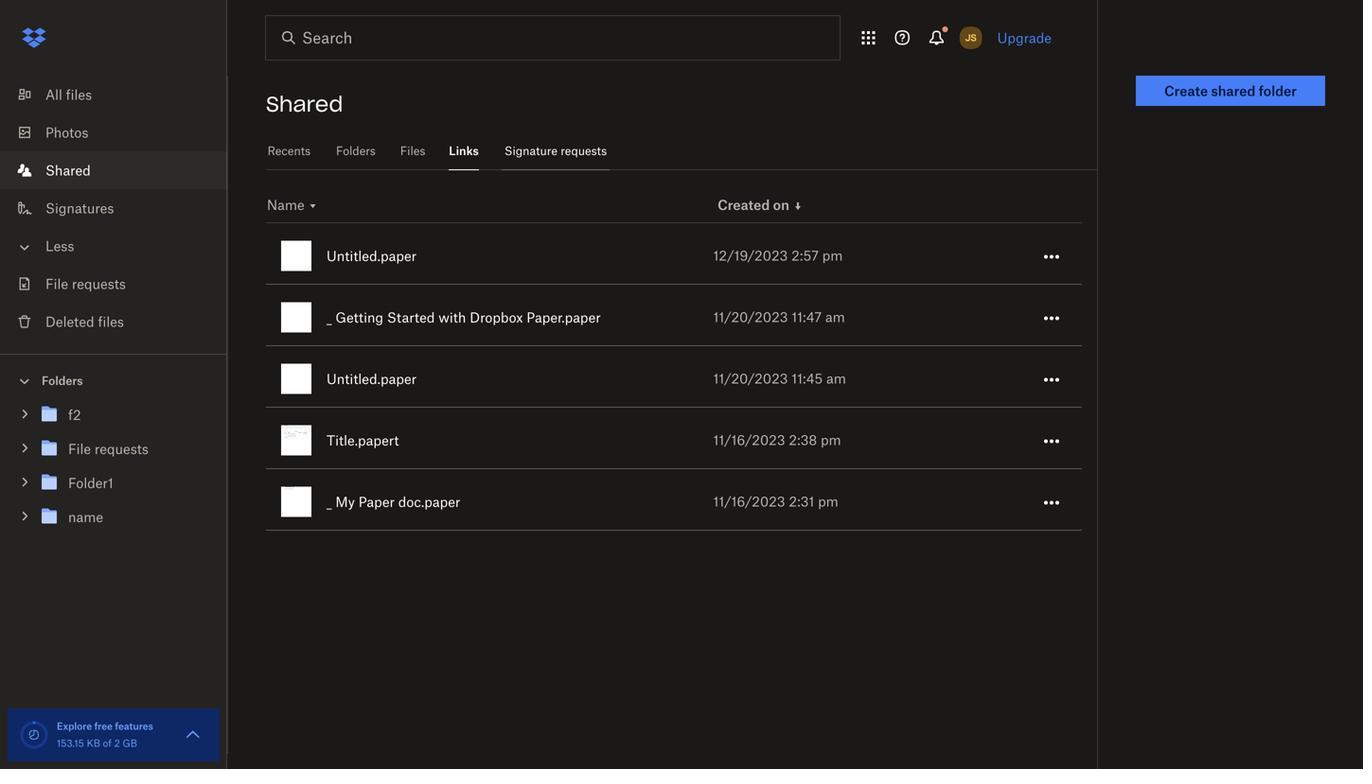 Task type: vqa. For each thing, say whether or not it's contained in the screenshot.
offers
no



Task type: describe. For each thing, give the bounding box(es) containing it.
files for all files
[[66, 87, 92, 103]]

explore free features 153.15 kb of 2 gb
[[57, 721, 153, 750]]

list containing all files
[[0, 64, 227, 354]]

Search in folder "Dropbox" text field
[[302, 27, 801, 49]]

links link
[[449, 133, 479, 168]]

kb
[[87, 738, 100, 750]]

files link
[[400, 133, 426, 168]]

requests inside group
[[95, 441, 149, 457]]

created on
[[718, 197, 790, 213]]

_ for _ getting started with dropbox paper.paper
[[327, 310, 332, 326]]

_ my paper doc.paper link
[[281, 471, 714, 533]]

photos
[[45, 125, 89, 141]]

all files link
[[15, 76, 227, 114]]

pm for 11/16/2023 2:38 pm
[[821, 432, 842, 448]]

11:47
[[792, 309, 822, 325]]

links
[[449, 144, 479, 158]]

created
[[718, 197, 770, 213]]

153.15
[[57, 738, 84, 750]]

f2
[[68, 407, 81, 423]]

pm for 11/16/2023 2:31 pm
[[818, 494, 839, 510]]

untitled.paper for 12/19/2023 2:57 pm
[[327, 248, 417, 264]]

12/19/2023
[[714, 247, 788, 264]]

file inside group
[[68, 441, 91, 457]]

title.papert image
[[281, 426, 312, 456]]

_ getting started with dropbox paper.paper
[[327, 310, 601, 326]]

shared
[[1212, 83, 1256, 99]]

shared link
[[15, 152, 227, 189]]

files
[[400, 144, 426, 158]]

create
[[1165, 83, 1209, 99]]

photos link
[[15, 114, 227, 152]]

11/20/2023 11:45 am
[[714, 371, 847, 387]]

all files
[[45, 87, 92, 103]]

signature requests
[[505, 144, 607, 158]]

on
[[773, 197, 790, 213]]

doc.paper
[[399, 495, 461, 511]]

untitled.paper image
[[281, 364, 312, 395]]

deleted files link
[[15, 303, 227, 341]]

f2 link
[[38, 403, 212, 429]]

free
[[94, 721, 113, 733]]

my
[[336, 495, 355, 511]]

1 vertical spatial file requests link
[[38, 437, 212, 463]]

0 vertical spatial file requests link
[[15, 265, 227, 303]]

tab list containing recents
[[266, 133, 1098, 170]]

0 vertical spatial file
[[45, 276, 68, 292]]

1 horizontal spatial shared
[[266, 91, 343, 117]]

am for 11/20/2023 11:47 am
[[826, 309, 846, 325]]

files for deleted files
[[98, 314, 124, 330]]

upgrade
[[998, 30, 1052, 46]]

2:38
[[789, 432, 818, 448]]

11/16/2023 for 11/16/2023 2:38 pm
[[714, 432, 786, 448]]

_ getting started with dropbox paper.paper link
[[281, 286, 714, 348]]

features
[[115, 721, 153, 733]]

1 vertical spatial file requests
[[68, 441, 149, 457]]

title.papert link
[[281, 409, 714, 471]]

_ getting started with dropbox paper.paper image
[[281, 303, 312, 333]]

all
[[45, 87, 62, 103]]

quota usage element
[[19, 721, 49, 751]]

created on button
[[718, 197, 804, 215]]

signatures
[[45, 200, 114, 216]]

less
[[45, 238, 74, 254]]

with
[[439, 310, 466, 326]]

more actions image
[[1041, 492, 1064, 515]]

_ my paper doc.paper
[[327, 495, 461, 511]]

paper.paper
[[527, 310, 601, 326]]



Task type: locate. For each thing, give the bounding box(es) containing it.
untitled.paper link for 11/20/2023 11:45 am
[[281, 347, 714, 410]]

untitled.paper link down dropbox
[[281, 347, 714, 410]]

file requests down f2 link
[[68, 441, 149, 457]]

shared inside list item
[[45, 162, 91, 179]]

2 vertical spatial requests
[[95, 441, 149, 457]]

folders left files
[[336, 144, 376, 158]]

untitled.paper
[[327, 248, 417, 264], [327, 371, 417, 388]]

2 11/16/2023 from the top
[[714, 494, 786, 510]]

folders button
[[0, 367, 227, 394]]

2:31
[[789, 494, 815, 510]]

12/19/2023 2:57 pm
[[714, 247, 843, 264]]

0 vertical spatial untitled.paper link
[[281, 224, 714, 287]]

create shared folder
[[1165, 83, 1298, 99]]

folder1
[[68, 475, 113, 492]]

0 vertical spatial files
[[66, 87, 92, 103]]

1 vertical spatial 11/16/2023
[[714, 494, 786, 510]]

_ inside _ my paper doc.paper link
[[327, 495, 332, 511]]

_ left getting
[[327, 310, 332, 326]]

folders up f2 at the bottom left of the page
[[42, 374, 83, 388]]

file down less
[[45, 276, 68, 292]]

0 vertical spatial am
[[826, 309, 846, 325]]

of
[[103, 738, 112, 750]]

tab list
[[266, 133, 1098, 170]]

explore
[[57, 721, 92, 733]]

_ for _ my paper doc.paper
[[327, 495, 332, 511]]

more actions image
[[1041, 246, 1064, 269], [1041, 307, 1064, 330], [1041, 369, 1064, 392], [1041, 431, 1064, 453]]

recents
[[268, 144, 311, 158]]

title.papert
[[327, 433, 399, 449]]

1 vertical spatial files
[[98, 314, 124, 330]]

am right 11:47
[[826, 309, 846, 325]]

file requests link up deleted files
[[15, 265, 227, 303]]

1 vertical spatial shared
[[45, 162, 91, 179]]

folders link
[[335, 133, 377, 168]]

11/20/2023 for 11/20/2023 11:45 am
[[714, 371, 788, 387]]

1 horizontal spatial folders
[[336, 144, 376, 158]]

less image
[[15, 238, 34, 257]]

1 untitled.paper link from the top
[[281, 224, 714, 287]]

11/16/2023 2:38 pm
[[714, 432, 842, 448]]

signature requests link
[[502, 133, 610, 168]]

1 11/16/2023 from the top
[[714, 432, 786, 448]]

requests up deleted files
[[72, 276, 126, 292]]

template stateless image
[[793, 201, 804, 212], [308, 201, 319, 212]]

template stateless image inside created on dropdown button
[[793, 201, 804, 212]]

untitled.paper up getting
[[327, 248, 417, 264]]

requests right signature
[[561, 144, 607, 158]]

file down f2 at the bottom left of the page
[[68, 441, 91, 457]]

folder1 link
[[38, 471, 212, 497]]

0 horizontal spatial files
[[66, 87, 92, 103]]

1 vertical spatial untitled.paper
[[327, 371, 417, 388]]

more actions image for 11/20/2023 11:47 am
[[1041, 307, 1064, 330]]

folders inside button
[[42, 374, 83, 388]]

3 more actions image from the top
[[1041, 369, 1064, 392]]

file requests up deleted files
[[45, 276, 126, 292]]

name
[[267, 197, 305, 213]]

1 horizontal spatial template stateless image
[[793, 201, 804, 212]]

11/16/2023 2:31 pm
[[714, 494, 839, 510]]

shared up recents link
[[266, 91, 343, 117]]

requests down f2 link
[[95, 441, 149, 457]]

dropbox image
[[15, 19, 53, 57]]

file
[[45, 276, 68, 292], [68, 441, 91, 457]]

0 vertical spatial 11/16/2023
[[714, 432, 786, 448]]

11/20/2023 for 11/20/2023 11:47 am
[[714, 309, 788, 325]]

0 horizontal spatial folders
[[42, 374, 83, 388]]

untitled.paper link for 12/19/2023 2:57 pm
[[281, 224, 714, 287]]

template stateless image for created on
[[793, 201, 804, 212]]

0 vertical spatial untitled.paper
[[327, 248, 417, 264]]

11/20/2023 11:47 am
[[714, 309, 846, 325]]

am
[[826, 309, 846, 325], [827, 371, 847, 387]]

_ my paper doc.paper image
[[281, 487, 312, 518]]

untitled.paper link
[[281, 224, 714, 287], [281, 347, 714, 410]]

js
[[966, 32, 977, 44]]

11/20/2023
[[714, 309, 788, 325], [714, 371, 788, 387]]

2 template stateless image from the left
[[308, 201, 319, 212]]

requests
[[561, 144, 607, 158], [72, 276, 126, 292], [95, 441, 149, 457]]

pm right 2:57
[[823, 247, 843, 264]]

am for 11/20/2023 11:45 am
[[827, 371, 847, 387]]

11:45
[[792, 371, 823, 387]]

name button
[[267, 197, 319, 215]]

upgrade link
[[998, 30, 1052, 46]]

_ left my
[[327, 495, 332, 511]]

1 vertical spatial file
[[68, 441, 91, 457]]

deleted files
[[45, 314, 124, 330]]

name
[[68, 510, 103, 526]]

create shared folder button
[[1137, 76, 1326, 106]]

11/16/2023 left 2:31
[[714, 494, 786, 510]]

1 vertical spatial am
[[827, 371, 847, 387]]

getting
[[336, 310, 384, 326]]

11/20/2023 left 11:45
[[714, 371, 788, 387]]

2 untitled.paper link from the top
[[281, 347, 714, 410]]

files right all
[[66, 87, 92, 103]]

files right 'deleted'
[[98, 314, 124, 330]]

1 template stateless image from the left
[[793, 201, 804, 212]]

2 vertical spatial pm
[[818, 494, 839, 510]]

list
[[0, 64, 227, 354]]

pm right 2:31
[[818, 494, 839, 510]]

0 vertical spatial folders
[[336, 144, 376, 158]]

shared down photos
[[45, 162, 91, 179]]

2 11/20/2023 from the top
[[714, 371, 788, 387]]

signature
[[505, 144, 558, 158]]

file requests link up folder1 link
[[38, 437, 212, 463]]

2 untitled.paper from the top
[[327, 371, 417, 388]]

1 vertical spatial folders
[[42, 374, 83, 388]]

template stateless image right 'on'
[[793, 201, 804, 212]]

0 vertical spatial pm
[[823, 247, 843, 264]]

untitled.paper link up dropbox
[[281, 224, 714, 287]]

1 11/20/2023 from the top
[[714, 309, 788, 325]]

0 horizontal spatial template stateless image
[[308, 201, 319, 212]]

shared
[[266, 91, 343, 117], [45, 162, 91, 179]]

shared list item
[[0, 152, 227, 189]]

template stateless image for name
[[308, 201, 319, 212]]

11/16/2023
[[714, 432, 786, 448], [714, 494, 786, 510]]

more actions image for 11/20/2023 11:45 am
[[1041, 369, 1064, 392]]

deleted
[[45, 314, 94, 330]]

4 more actions image from the top
[[1041, 431, 1064, 453]]

folder
[[1259, 83, 1298, 99]]

pm for 12/19/2023 2:57 pm
[[823, 247, 843, 264]]

1 vertical spatial untitled.paper link
[[281, 347, 714, 410]]

file requests
[[45, 276, 126, 292], [68, 441, 149, 457]]

signatures link
[[15, 189, 227, 227]]

1 vertical spatial requests
[[72, 276, 126, 292]]

js button
[[956, 23, 987, 53]]

untitled.paper image
[[281, 241, 312, 272]]

untitled.paper up title.papert
[[327, 371, 417, 388]]

template stateless image right name
[[308, 201, 319, 212]]

11/16/2023 left 2:38
[[714, 432, 786, 448]]

gb
[[123, 738, 137, 750]]

11/20/2023 left 11:47
[[714, 309, 788, 325]]

0 vertical spatial _
[[327, 310, 332, 326]]

1 _ from the top
[[327, 310, 332, 326]]

1 vertical spatial 11/20/2023
[[714, 371, 788, 387]]

name link
[[38, 505, 212, 531]]

pm
[[823, 247, 843, 264], [821, 432, 842, 448], [818, 494, 839, 510]]

0 vertical spatial shared
[[266, 91, 343, 117]]

2 _ from the top
[[327, 495, 332, 511]]

more actions image for 11/16/2023 2:38 pm
[[1041, 431, 1064, 453]]

dropbox
[[470, 310, 523, 326]]

group
[[0, 394, 227, 549]]

2
[[114, 738, 120, 750]]

files
[[66, 87, 92, 103], [98, 314, 124, 330]]

file requests link
[[15, 265, 227, 303], [38, 437, 212, 463]]

folders
[[336, 144, 376, 158], [42, 374, 83, 388]]

pm right 2:38
[[821, 432, 842, 448]]

0 vertical spatial requests
[[561, 144, 607, 158]]

started
[[387, 310, 435, 326]]

0 horizontal spatial shared
[[45, 162, 91, 179]]

1 more actions image from the top
[[1041, 246, 1064, 269]]

1 vertical spatial pm
[[821, 432, 842, 448]]

0 vertical spatial file requests
[[45, 276, 126, 292]]

11/16/2023 for 11/16/2023 2:31 pm
[[714, 494, 786, 510]]

template stateless image inside name dropdown button
[[308, 201, 319, 212]]

_ inside _ getting started with dropbox paper.paper link
[[327, 310, 332, 326]]

0 vertical spatial 11/20/2023
[[714, 309, 788, 325]]

am right 11:45
[[827, 371, 847, 387]]

untitled.paper for 11/20/2023 11:45 am
[[327, 371, 417, 388]]

1 horizontal spatial files
[[98, 314, 124, 330]]

_
[[327, 310, 332, 326], [327, 495, 332, 511]]

paper
[[359, 495, 395, 511]]

group containing f2
[[0, 394, 227, 549]]

more actions image for 12/19/2023 2:57 pm
[[1041, 246, 1064, 269]]

2:57
[[792, 247, 819, 264]]

2 more actions image from the top
[[1041, 307, 1064, 330]]

1 untitled.paper from the top
[[327, 248, 417, 264]]

recents link
[[266, 133, 312, 168]]

1 vertical spatial _
[[327, 495, 332, 511]]



